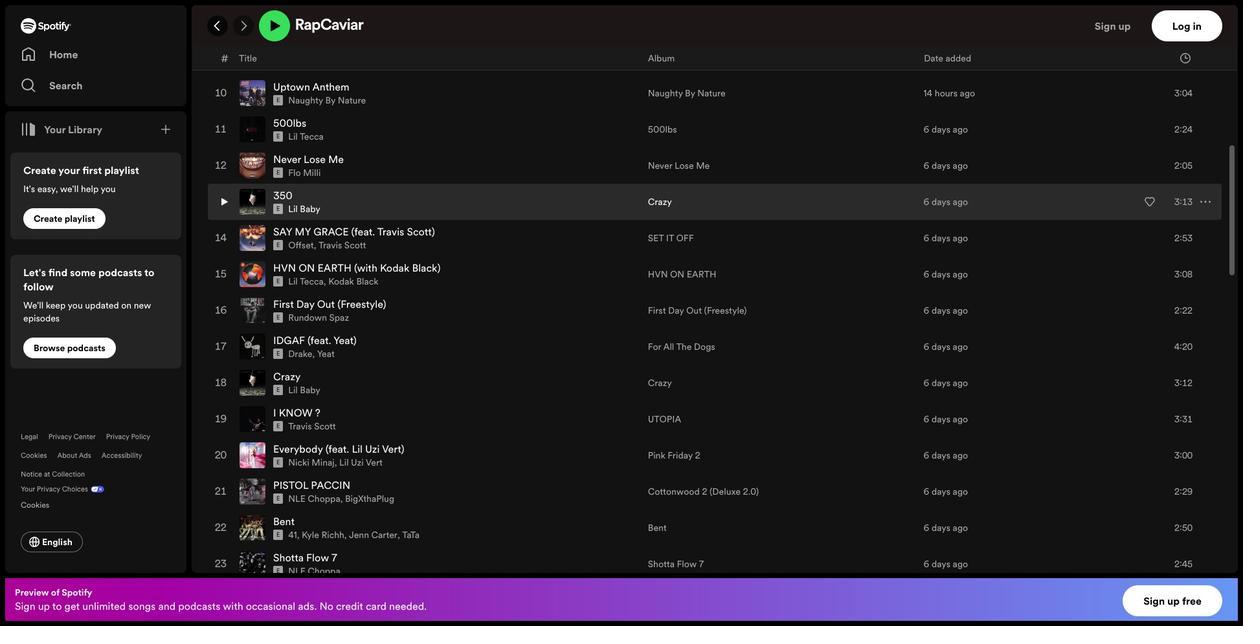 Task type: describe. For each thing, give the bounding box(es) containing it.
500lbs e
[[273, 116, 306, 141]]

about ads link
[[57, 451, 91, 461]]

6 days ago for first day out (freestyle)
[[924, 304, 968, 317]]

ago for 350
[[953, 196, 968, 209]]

3:13 cell
[[1133, 185, 1211, 220]]

date
[[924, 51, 943, 64]]

first day out (freestyle) e
[[273, 297, 386, 322]]

(freestyle) for first day out (freestyle)
[[704, 304, 747, 317]]

notice at collection link
[[21, 470, 85, 480]]

7 for shotta flow 7 e
[[331, 551, 337, 565]]

create playlist button
[[23, 209, 105, 229]]

6 for hvn on earth (with kodak black)
[[924, 268, 929, 281]]

hvn on earth (with kodak black) e
[[273, 261, 441, 286]]

e inside 500lbs e
[[276, 133, 280, 141]]

travis scott
[[288, 420, 336, 433]]

podcasts inside "let's find some podcasts to follow we'll keep you updated on new episodes"
[[98, 265, 142, 280]]

friday
[[668, 450, 693, 462]]

(feat. for yeat)
[[308, 334, 331, 348]]

black)
[[412, 261, 441, 275]]

flow for shotta flow 7
[[677, 558, 697, 571]]

set
[[648, 232, 664, 245]]

e inside pistol paccin e
[[276, 495, 280, 503]]

1 horizontal spatial by
[[685, 87, 695, 100]]

0 horizontal spatial kodak
[[328, 275, 354, 288]]

hvn for hvn on earth
[[648, 268, 668, 281]]

album
[[648, 51, 675, 64]]

for all the dogs scary hours edition link
[[648, 51, 798, 64]]

6 days ago for never lose me
[[924, 159, 968, 172]]

nle for nle choppa , bigxthaplug
[[288, 493, 306, 506]]

6 days ago for everybody (feat. lil uzi vert)
[[924, 450, 968, 462]]

6 for never lose me
[[924, 159, 929, 172]]

0 horizontal spatial uzi
[[351, 457, 364, 470]]

, inside pistol paccin cell
[[340, 493, 343, 506]]

travis inside say my grace (feat. travis scott) e
[[377, 225, 404, 239]]

you broke my heart cell
[[240, 40, 638, 75]]

ago for 500lbs
[[953, 123, 968, 136]]

shotta for shotta flow 7
[[648, 558, 675, 571]]

everybody (feat. lil uzi vert) link
[[273, 442, 404, 457]]

days for crazy
[[932, 377, 951, 390]]

travis scott link for ?
[[288, 420, 336, 433]]

know
[[279, 406, 313, 420]]

nle choppa
[[288, 565, 340, 578]]

jenn
[[349, 529, 369, 542]]

1 horizontal spatial never lose me link
[[648, 159, 710, 172]]

6 for bent
[[924, 522, 929, 535]]

you broke my heart link
[[273, 44, 366, 58]]

preview of spotify sign up to get unlimited songs and podcasts with occasional ads. no credit card needed.
[[15, 587, 427, 614]]

6 for shotta flow 7
[[924, 558, 929, 571]]

offset , travis scott
[[288, 239, 366, 252]]

shotta flow 7
[[648, 558, 704, 571]]

2:45
[[1175, 558, 1193, 571]]

bent for bent e
[[273, 515, 295, 529]]

crazy link for 350
[[648, 196, 672, 209]]

of
[[51, 587, 60, 600]]

1 horizontal spatial bent link
[[648, 522, 667, 535]]

privacy down the at
[[37, 485, 60, 495]]

legal
[[21, 433, 38, 442]]

shotta flow 7 e
[[273, 551, 337, 576]]

say my grace (feat. travis scott) e
[[273, 225, 435, 249]]

explicit element for i
[[273, 422, 283, 432]]

lil inside hvn on earth (with kodak black) cell
[[288, 275, 298, 288]]

you
[[273, 44, 291, 58]]

explicit element for say
[[273, 240, 283, 251]]

e inside first day out (freestyle) e
[[276, 314, 280, 322]]

cottonwood 2 (deluxe 2.0)
[[648, 486, 759, 499]]

duration image
[[1180, 53, 1191, 63]]

lil baby for 350
[[288, 203, 320, 216]]

earth for hvn on earth (with kodak black) e
[[318, 261, 352, 275]]

0 horizontal spatial bent link
[[273, 515, 295, 529]]

search link
[[21, 73, 171, 98]]

days for you broke my heart
[[932, 51, 951, 64]]

log in button
[[1152, 10, 1223, 41]]

english button
[[21, 532, 83, 553]]

episodes
[[23, 312, 60, 325]]

lil tecca , kodak black
[[288, 275, 379, 288]]

never lose me cell
[[240, 148, 638, 183]]

tecca for lil tecca , kodak black
[[300, 275, 324, 288]]

ads
[[79, 451, 91, 461]]

my
[[295, 225, 311, 239]]

ago for uptown anthem
[[960, 87, 975, 100]]

1 horizontal spatial naughty by nature link
[[648, 87, 726, 100]]

350 link
[[273, 189, 292, 203]]

nle choppa , bigxthaplug
[[288, 493, 394, 506]]

6 days ago for pistol paccin
[[924, 486, 968, 499]]

1 horizontal spatial first day out (freestyle) link
[[648, 304, 747, 317]]

6 for everybody (feat. lil uzi vert)
[[924, 450, 929, 462]]

crazy for crazy
[[648, 377, 672, 390]]

card
[[366, 600, 387, 614]]

yeat)
[[333, 334, 357, 348]]

by inside uptown anthem 'cell'
[[325, 94, 336, 107]]

i
[[273, 406, 276, 420]]

flo milli link
[[288, 167, 321, 179]]

3:31
[[1175, 413, 1193, 426]]

hours
[[935, 87, 958, 100]]

ago for i know ?
[[953, 413, 968, 426]]

(feat. for lil
[[326, 442, 349, 457]]

for for you broke my heart
[[648, 51, 661, 64]]

41
[[288, 529, 297, 542]]

500lbs cell
[[240, 112, 638, 147]]

lil inside the 500lbs cell
[[288, 130, 298, 143]]

, inside hvn on earth (with kodak black) cell
[[324, 275, 326, 288]]

ago for hvn on earth (with kodak black)
[[953, 268, 968, 281]]

travis scott link for travis
[[319, 239, 366, 252]]

7 for shotta flow 7
[[699, 558, 704, 571]]

choices
[[62, 485, 88, 495]]

3:50
[[1175, 51, 1193, 64]]

off
[[676, 232, 694, 245]]

sign for sign up free
[[1144, 594, 1165, 609]]

flow for shotta flow 7 e
[[306, 551, 329, 565]]

6 days ago for you broke my heart
[[924, 51, 968, 64]]

2 cookies from the top
[[21, 500, 49, 511]]

6 for say my grace (feat. travis scott)
[[924, 232, 929, 245]]

never lose me link inside cell
[[273, 152, 344, 167]]

, inside everybody (feat. lil uzi vert) cell
[[335, 457, 337, 470]]

2 nicki minaj link from the top
[[288, 457, 335, 470]]

day for first day out (freestyle) e
[[296, 297, 314, 312]]

# column header
[[221, 47, 229, 69]]

choppa for nle choppa , bigxthaplug
[[308, 493, 340, 506]]

get
[[64, 600, 80, 614]]

with
[[223, 600, 243, 614]]

explicit element for idgaf
[[273, 349, 283, 359]]

browse podcasts
[[34, 342, 106, 355]]

explicit element for ftcu
[[273, 23, 283, 33]]

go forward image
[[238, 21, 249, 31]]

top bar and user menu element
[[192, 5, 1238, 47]]

broke
[[293, 44, 320, 58]]

3:12
[[1175, 377, 1193, 390]]

playlist inside create your first playlist it's easy, we'll help you
[[104, 163, 139, 177]]

6 for 350
[[924, 196, 929, 209]]

drake link inside the you broke my heart cell
[[288, 58, 312, 71]]

lil up paccin
[[339, 457, 349, 470]]

create playlist
[[34, 212, 95, 225]]

and
[[158, 600, 176, 614]]

sign up free button
[[1123, 586, 1223, 617]]

3:13
[[1175, 196, 1193, 209]]

0 horizontal spatial shotta flow 7 link
[[273, 551, 337, 565]]

minaj for nicki minaj , lil uzi vert
[[312, 457, 335, 470]]

, left jenn at the left
[[344, 529, 347, 542]]

lil inside crazy cell
[[288, 384, 298, 397]]

up for sign up free
[[1167, 594, 1180, 609]]

free
[[1182, 594, 1202, 609]]

for for idgaf (feat. yeat)
[[648, 341, 661, 354]]

up inside preview of spotify sign up to get unlimited songs and podcasts with occasional ads. no credit card needed.
[[38, 600, 50, 614]]

crazy inside cell
[[273, 370, 301, 384]]

2 cell from the left
[[924, 3, 1123, 38]]

for all the dogs scary hours edition
[[648, 51, 798, 64]]

e inside idgaf (feat. yeat) e
[[276, 350, 280, 358]]

6 days ago for crazy
[[924, 377, 968, 390]]

0 horizontal spatial 2
[[695, 450, 700, 462]]

ads.
[[298, 600, 317, 614]]

crazy for 350
[[648, 196, 672, 209]]

first for first day out (freestyle)
[[648, 304, 666, 317]]

milli
[[303, 167, 321, 179]]

on for hvn on earth (with kodak black) e
[[299, 261, 315, 275]]

pink friday 2
[[648, 450, 700, 462]]

pistol paccin link
[[273, 479, 350, 493]]

drake inside idgaf (feat. yeat) cell
[[288, 348, 312, 361]]

2:45 cell
[[1133, 547, 1211, 582]]

naughty by nature for the right naughty by nature link
[[648, 87, 726, 100]]

we'll
[[60, 183, 79, 196]]

, inside say my grace (feat. travis scott) cell
[[314, 239, 316, 252]]

, left the kyle
[[297, 529, 299, 542]]

first day out (freestyle) link inside cell
[[273, 297, 386, 312]]

6 for crazy
[[924, 377, 929, 390]]

nature for the right naughty by nature link
[[698, 87, 726, 100]]

ago for never lose me
[[953, 159, 968, 172]]

e inside everybody (feat. lil uzi vert) e
[[276, 459, 280, 467]]

uptown anthem link
[[273, 80, 349, 94]]

days for hvn on earth (with kodak black)
[[932, 268, 951, 281]]

some
[[70, 265, 96, 280]]

1 cookies link from the top
[[21, 451, 47, 461]]

browse
[[34, 342, 65, 355]]

ago for you broke my heart
[[953, 51, 968, 64]]

scott inside say my grace (feat. travis scott) cell
[[344, 239, 366, 252]]

accessibility link
[[102, 451, 142, 461]]

scary
[[718, 51, 741, 64]]

you for first
[[101, 183, 116, 196]]

to inside preview of spotify sign up to get unlimited songs and podcasts with occasional ads. no credit card needed.
[[52, 600, 62, 614]]

shotta for shotta flow 7 e
[[273, 551, 304, 565]]

accessibility
[[102, 451, 142, 461]]

3:04
[[1175, 87, 1193, 100]]

notice
[[21, 470, 42, 480]]

6 days ago for idgaf (feat. yeat)
[[924, 341, 968, 354]]

the for you broke my heart
[[676, 51, 692, 64]]

privacy for privacy policy
[[106, 433, 129, 442]]

cottonwood 2 (deluxe 2.0) link
[[648, 486, 759, 499]]

california consumer privacy act (ccpa) opt-out icon image
[[88, 485, 104, 497]]

out for first day out (freestyle)
[[686, 304, 702, 317]]

spotify
[[62, 587, 92, 600]]

3:00
[[1175, 450, 1193, 462]]

nicki for nicki minaj , lil uzi vert
[[288, 457, 309, 470]]

2:05
[[1175, 159, 1193, 172]]

1 horizontal spatial naughty
[[648, 87, 683, 100]]

vert)
[[382, 442, 404, 457]]

1 horizontal spatial 500lbs link
[[648, 123, 677, 136]]

the for idgaf (feat. yeat)
[[676, 341, 692, 354]]

6 days ago for say my grace (feat. travis scott)
[[924, 232, 968, 245]]

1 cookies from the top
[[21, 451, 47, 461]]

ago for shotta flow 7
[[953, 558, 968, 571]]

2:52
[[1175, 14, 1193, 27]]

naughty inside uptown anthem 'cell'
[[288, 94, 323, 107]]

pistol paccin cell
[[240, 475, 638, 510]]

days for idgaf (feat. yeat)
[[932, 341, 951, 354]]

drake inside you broke my heart drake
[[288, 58, 312, 71]]

me for never lose me
[[696, 159, 710, 172]]

explicit element for hvn
[[273, 277, 283, 287]]

500lbs link inside cell
[[273, 116, 306, 130]]

41 , kyle richh , jenn carter , tata
[[288, 529, 420, 542]]

legal link
[[21, 433, 38, 442]]

explicit element for never
[[273, 168, 283, 178]]

vert
[[366, 457, 383, 470]]

lose for never lose me e
[[304, 152, 326, 167]]

2 lil tecca link from the top
[[288, 275, 324, 288]]

podcasts inside preview of spotify sign up to get unlimited songs and podcasts with occasional ads. no credit card needed.
[[178, 600, 220, 614]]

about ads
[[57, 451, 91, 461]]

6 days ago for 350
[[924, 196, 968, 209]]

sign for sign up
[[1095, 19, 1116, 33]]

nicki minaj
[[288, 21, 335, 34]]



Task type: vqa. For each thing, say whether or not it's contained in the screenshot.
New
yes



Task type: locate. For each thing, give the bounding box(es) containing it.
on inside hvn on earth (with kodak black) e
[[299, 261, 315, 275]]

5 explicit element from the top
[[273, 204, 283, 214]]

crazy link inside cell
[[273, 370, 301, 384]]

days for say my grace (feat. travis scott)
[[932, 232, 951, 245]]

1 vertical spatial (feat.
[[308, 334, 331, 348]]

crazy link down drake , yeat
[[273, 370, 301, 384]]

library
[[68, 122, 102, 137]]

(deluxe
[[710, 486, 741, 499]]

hours
[[743, 51, 767, 64]]

explicit element inside crazy cell
[[273, 385, 283, 396]]

1 horizontal spatial 2
[[702, 486, 707, 499]]

1 vertical spatial travis scott link
[[288, 420, 336, 433]]

out for first day out (freestyle) e
[[317, 297, 335, 312]]

0 horizontal spatial naughty
[[288, 94, 323, 107]]

1 vertical spatial lil baby link
[[288, 384, 320, 397]]

your down notice
[[21, 485, 35, 495]]

1 vertical spatial baby
[[300, 384, 320, 397]]

up left free
[[1167, 594, 1180, 609]]

lil up never lose me e
[[288, 130, 298, 143]]

dogs for idgaf (feat. yeat)
[[694, 341, 715, 354]]

everybody (feat. lil uzi vert) e
[[273, 442, 404, 467]]

1 nicki from the top
[[288, 21, 309, 34]]

idgaf (feat. yeat) link
[[273, 334, 357, 348]]

0 horizontal spatial nature
[[338, 94, 366, 107]]

privacy center
[[48, 433, 96, 442]]

1 nle choppa link from the top
[[288, 493, 340, 506]]

naughty by nature link inside uptown anthem 'cell'
[[288, 94, 366, 107]]

11 e from the top
[[276, 423, 280, 431]]

9 6 from the top
[[924, 377, 929, 390]]

shotta flow 7 link
[[273, 551, 337, 565], [648, 558, 704, 571]]

2
[[695, 450, 700, 462], [702, 486, 707, 499]]

edition
[[770, 51, 798, 64]]

ago for first day out (freestyle)
[[953, 304, 968, 317]]

explicit element inside "shotta flow 7" cell
[[273, 567, 283, 577]]

ftcu
[[273, 7, 300, 21]]

ago for say my grace (feat. travis scott)
[[953, 232, 968, 245]]

0 horizontal spatial 7
[[331, 551, 337, 565]]

1 vertical spatial minaj
[[312, 457, 335, 470]]

15 e from the top
[[276, 568, 280, 576]]

privacy up the about
[[48, 433, 72, 442]]

500lbs link down uptown
[[273, 116, 306, 130]]

explicit element for shotta
[[273, 567, 283, 577]]

set it off
[[648, 232, 694, 245]]

0 vertical spatial you
[[101, 183, 116, 196]]

, left bigxthaplug
[[340, 493, 343, 506]]

lil tecca link inside the 500lbs cell
[[288, 130, 324, 143]]

lil tecca link up never lose me e
[[288, 130, 324, 143]]

crazy link up set
[[648, 196, 672, 209]]

6 for you broke my heart
[[924, 51, 929, 64]]

0 vertical spatial 2
[[695, 450, 700, 462]]

home
[[49, 47, 78, 62]]

14 6 days ago from the top
[[924, 558, 968, 571]]

cookies down your privacy choices button
[[21, 500, 49, 511]]

lil baby link for crazy
[[288, 384, 320, 397]]

by
[[685, 87, 695, 100], [325, 94, 336, 107]]

travis inside 'i know ?' cell
[[288, 420, 312, 433]]

1 horizontal spatial up
[[1119, 19, 1131, 33]]

i know ? cell
[[240, 402, 638, 437]]

travis scott link inside cell
[[319, 239, 366, 252]]

bent e
[[273, 515, 295, 540]]

bent link left the kyle
[[273, 515, 295, 529]]

crazy up utopia link
[[648, 377, 672, 390]]

your privacy choices button
[[21, 485, 88, 495]]

bent inside cell
[[273, 515, 295, 529]]

1 vertical spatial nicki
[[288, 457, 309, 470]]

0 horizontal spatial naughty by nature
[[288, 94, 366, 107]]

up left of
[[38, 600, 50, 614]]

(freestyle) for first day out (freestyle) e
[[337, 297, 386, 312]]

bent link
[[273, 515, 295, 529], [648, 522, 667, 535]]

14 days from the top
[[932, 558, 951, 571]]

1 vertical spatial podcasts
[[67, 342, 106, 355]]

no
[[320, 600, 333, 614]]

you broke my heart drake
[[273, 44, 366, 71]]

13 e from the top
[[276, 495, 280, 503]]

0 vertical spatial lil baby link
[[288, 203, 320, 216]]

dogs down first day out (freestyle)
[[694, 341, 715, 354]]

7 6 from the top
[[924, 304, 929, 317]]

0 horizontal spatial up
[[38, 600, 50, 614]]

1 horizontal spatial on
[[670, 268, 685, 281]]

never lose me
[[648, 159, 710, 172]]

drake link up uptown
[[288, 58, 312, 71]]

6 days ago for 500lbs
[[924, 123, 968, 136]]

13 explicit element from the top
[[273, 494, 283, 505]]

ftcu cell
[[240, 3, 638, 38]]

3 e from the top
[[276, 133, 280, 141]]

1 vertical spatial nle
[[288, 565, 306, 578]]

nle choppa link inside "shotta flow 7" cell
[[288, 565, 340, 578]]

1 horizontal spatial nature
[[698, 87, 726, 100]]

kodak black link
[[328, 275, 379, 288]]

9 days from the top
[[932, 377, 951, 390]]

cookies link up notice
[[21, 451, 47, 461]]

lil down offset
[[288, 275, 298, 288]]

0 horizontal spatial never lose me link
[[273, 152, 344, 167]]

play say my grace (feat. travis scott) by offset, travis scott image
[[219, 231, 229, 246]]

crazy up set
[[648, 196, 672, 209]]

500lbs for 500lbs
[[648, 123, 677, 136]]

0 vertical spatial nicki minaj link
[[288, 21, 335, 34]]

say my grace (feat. travis scott) cell
[[240, 221, 638, 256]]

first day out (freestyle) link down the lil tecca , kodak black
[[273, 297, 386, 312]]

0 vertical spatial lil tecca link
[[288, 130, 324, 143]]

4 explicit element from the top
[[273, 168, 283, 178]]

6 days ago for hvn on earth (with kodak black)
[[924, 268, 968, 281]]

day
[[296, 297, 314, 312], [668, 304, 684, 317]]

2:29
[[1175, 486, 1193, 499]]

nicki up broke
[[288, 21, 309, 34]]

, up paccin
[[335, 457, 337, 470]]

cookies link
[[21, 451, 47, 461], [21, 497, 60, 512]]

3 6 from the top
[[924, 159, 929, 172]]

0 horizontal spatial hvn
[[273, 261, 296, 275]]

1 baby from the top
[[300, 203, 320, 216]]

spaz
[[329, 312, 349, 325]]

follow
[[23, 280, 54, 294]]

create inside button
[[34, 212, 62, 225]]

explicit element for pistol
[[273, 494, 283, 505]]

you right the "keep" in the left of the page
[[68, 299, 83, 312]]

your left library
[[44, 122, 66, 137]]

10 days from the top
[[932, 413, 951, 426]]

keep
[[46, 299, 66, 312]]

first for first day out (freestyle) e
[[273, 297, 294, 312]]

pink friday 2 link
[[648, 450, 700, 462]]

1 drake link from the top
[[288, 58, 312, 71]]

0 horizontal spatial out
[[317, 297, 335, 312]]

uptown
[[273, 80, 310, 94]]

1 lil baby from the top
[[288, 203, 320, 216]]

utopia
[[648, 413, 681, 426]]

2 the from the top
[[676, 341, 692, 354]]

0 vertical spatial baby
[[300, 203, 320, 216]]

3 explicit element from the top
[[273, 132, 283, 142]]

(freestyle) down hvn on earth
[[704, 304, 747, 317]]

0 vertical spatial travis scott link
[[319, 239, 366, 252]]

lil baby up my
[[288, 203, 320, 216]]

you inside create your first playlist it's easy, we'll help you
[[101, 183, 116, 196]]

2 cookies link from the top
[[21, 497, 60, 512]]

cookies
[[21, 451, 47, 461], [21, 500, 49, 511]]

explicit element inside idgaf (feat. yeat) cell
[[273, 349, 283, 359]]

1 vertical spatial lil baby
[[288, 384, 320, 397]]

needed.
[[389, 600, 427, 614]]

6 e from the top
[[276, 242, 280, 249]]

minaj for nicki minaj
[[312, 21, 335, 34]]

travis
[[377, 225, 404, 239], [319, 239, 342, 252], [288, 420, 312, 433]]

drake link
[[288, 58, 312, 71], [288, 348, 312, 361]]

nle inside pistol paccin cell
[[288, 493, 306, 506]]

0 vertical spatial tecca
[[300, 130, 324, 143]]

travis right offset 'link'
[[319, 239, 342, 252]]

lil baby inside crazy cell
[[288, 384, 320, 397]]

lil tecca link up rundown at the left of page
[[288, 275, 324, 288]]

baby up ?
[[300, 384, 320, 397]]

playlist inside button
[[65, 212, 95, 225]]

tecca inside the 500lbs cell
[[300, 130, 324, 143]]

, inside idgaf (feat. yeat) cell
[[312, 348, 315, 361]]

hvn down offset
[[273, 261, 296, 275]]

e inside uptown anthem e
[[276, 97, 280, 104]]

350 cell
[[240, 185, 638, 220]]

6 explicit element from the top
[[273, 240, 283, 251]]

unlimited
[[82, 600, 126, 614]]

minaj up you broke my heart 'link'
[[312, 21, 335, 34]]

8 days from the top
[[932, 341, 951, 354]]

1 vertical spatial scott
[[314, 420, 336, 433]]

nicki inside everybody (feat. lil uzi vert) cell
[[288, 457, 309, 470]]

explicit element inside pistol paccin cell
[[273, 494, 283, 505]]

days for bent
[[932, 522, 951, 535]]

bent link down cottonwood
[[648, 522, 667, 535]]

nle up ads.
[[288, 565, 306, 578]]

day inside first day out (freestyle) e
[[296, 297, 314, 312]]

cottonwood
[[648, 486, 700, 499]]

0 vertical spatial nle
[[288, 493, 306, 506]]

yeat
[[317, 348, 335, 361]]

privacy policy
[[106, 433, 150, 442]]

8 e from the top
[[276, 314, 280, 322]]

2 vertical spatial (feat.
[[326, 442, 349, 457]]

baby for crazy
[[300, 384, 320, 397]]

2 tecca from the top
[[300, 275, 324, 288]]

0 horizontal spatial me
[[328, 152, 344, 167]]

bent down cottonwood
[[648, 522, 667, 535]]

ago for bent
[[953, 522, 968, 535]]

uptown anthem cell
[[240, 76, 638, 111]]

1 choppa from the top
[[308, 493, 340, 506]]

8 6 days ago from the top
[[924, 341, 968, 354]]

days for first day out (freestyle)
[[932, 304, 951, 317]]

4:20
[[1175, 341, 1193, 354]]

on for hvn on earth
[[670, 268, 685, 281]]

go back image
[[212, 21, 223, 31]]

11 6 from the top
[[924, 450, 929, 462]]

minaj up paccin
[[312, 457, 335, 470]]

easy,
[[37, 183, 58, 196]]

1 horizontal spatial me
[[696, 159, 710, 172]]

lil baby for crazy
[[288, 384, 320, 397]]

to left get
[[52, 600, 62, 614]]

drake link left yeat link
[[288, 348, 312, 361]]

500lbs for 500lbs e
[[273, 116, 306, 130]]

naughty by nature down album
[[648, 87, 726, 100]]

naughty by nature inside uptown anthem 'cell'
[[288, 94, 366, 107]]

all for you broke my heart
[[663, 51, 674, 64]]

500lbs inside cell
[[273, 116, 306, 130]]

hvn on earth (with kodak black) cell
[[240, 257, 638, 292]]

lil inside everybody (feat. lil uzi vert) e
[[352, 442, 363, 457]]

flow inside shotta flow 7 e
[[306, 551, 329, 565]]

nle up "bent e"
[[288, 493, 306, 506]]

0 vertical spatial dogs
[[694, 51, 715, 64]]

your for your privacy choices
[[21, 485, 35, 495]]

on down offset
[[299, 261, 315, 275]]

sign up
[[1095, 19, 1131, 33]]

2 nicki from the top
[[288, 457, 309, 470]]

you for some
[[68, 299, 83, 312]]

2 choppa from the top
[[308, 565, 340, 578]]

500lbs up never lose me
[[648, 123, 677, 136]]

0 horizontal spatial scott
[[314, 420, 336, 433]]

1 vertical spatial playlist
[[65, 212, 95, 225]]

search
[[49, 78, 83, 93]]

e inside "350 e"
[[276, 205, 280, 213]]

13 6 from the top
[[924, 522, 929, 535]]

ago for idgaf (feat. yeat)
[[953, 341, 968, 354]]

2 horizontal spatial up
[[1167, 594, 1180, 609]]

bent cell
[[240, 511, 638, 546]]

explicit element
[[273, 23, 283, 33], [273, 95, 283, 106], [273, 132, 283, 142], [273, 168, 283, 178], [273, 204, 283, 214], [273, 240, 283, 251], [273, 277, 283, 287], [273, 313, 283, 323], [273, 349, 283, 359], [273, 385, 283, 396], [273, 422, 283, 432], [273, 458, 283, 468], [273, 494, 283, 505], [273, 530, 283, 541], [273, 567, 283, 577]]

6 days from the top
[[932, 268, 951, 281]]

1 nicki minaj link from the top
[[288, 21, 335, 34]]

crazy link for crazy
[[648, 377, 672, 390]]

14 explicit element from the top
[[273, 530, 283, 541]]

tecca up never lose me e
[[300, 130, 324, 143]]

rundown spaz link
[[288, 312, 349, 325]]

on down set it off link
[[670, 268, 685, 281]]

nicki minaj link up pistol paccin link
[[288, 457, 335, 470]]

1 horizontal spatial hvn
[[648, 268, 668, 281]]

1 all from the top
[[663, 51, 674, 64]]

shotta inside shotta flow 7 e
[[273, 551, 304, 565]]

e inside hvn on earth (with kodak black) e
[[276, 278, 280, 286]]

2:22
[[1175, 304, 1193, 317]]

0 vertical spatial nicki
[[288, 21, 309, 34]]

up left log
[[1119, 19, 1131, 33]]

5 6 days ago from the top
[[924, 232, 968, 245]]

naughty down album
[[648, 87, 683, 100]]

2:24
[[1175, 123, 1193, 136]]

2 dogs from the top
[[694, 341, 715, 354]]

baby inside 350 cell
[[300, 203, 320, 216]]

the right album
[[676, 51, 692, 64]]

date added
[[924, 51, 971, 64]]

8 explicit element from the top
[[273, 313, 283, 323]]

, up first day out (freestyle) e
[[324, 275, 326, 288]]

0 vertical spatial playlist
[[104, 163, 139, 177]]

10 6 days ago from the top
[[924, 413, 968, 426]]

12 days from the top
[[932, 486, 951, 499]]

1 lil tecca link from the top
[[288, 130, 324, 143]]

days for i know ?
[[932, 413, 951, 426]]

sign inside top bar and user menu element
[[1095, 19, 1116, 33]]

travis scott link inside 'i know ?' cell
[[288, 420, 336, 433]]

1 horizontal spatial you
[[101, 183, 116, 196]]

1 for from the top
[[648, 51, 661, 64]]

days for 350
[[932, 196, 951, 209]]

1 explicit element from the top
[[273, 23, 283, 33]]

(feat. inside say my grace (feat. travis scott) e
[[351, 225, 375, 239]]

5 6 from the top
[[924, 232, 929, 245]]

2 explicit element from the top
[[273, 95, 283, 106]]

1 vertical spatial 2
[[702, 486, 707, 499]]

6 days ago inside say my grace (feat. travis scott) row
[[924, 232, 968, 245]]

1 horizontal spatial first
[[648, 304, 666, 317]]

scott up the 'hvn on earth (with kodak black)' link
[[344, 239, 366, 252]]

lose
[[304, 152, 326, 167], [675, 159, 694, 172]]

crazy link
[[648, 196, 672, 209], [273, 370, 301, 384], [648, 377, 672, 390]]

0 vertical spatial drake link
[[288, 58, 312, 71]]

your library button
[[16, 117, 108, 142]]

me inside never lose me e
[[328, 152, 344, 167]]

explicit element inside the never lose me cell
[[273, 168, 283, 178]]

13 days from the top
[[932, 522, 951, 535]]

hvn for hvn on earth (with kodak black) e
[[273, 261, 296, 275]]

bent left the kyle
[[273, 515, 295, 529]]

6 inside say my grace (feat. travis scott) row
[[924, 232, 929, 245]]

0 horizontal spatial flow
[[306, 551, 329, 565]]

minaj inside everybody (feat. lil uzi vert) cell
[[312, 457, 335, 470]]

lil baby up i know ? link
[[288, 384, 320, 397]]

2 right friday on the bottom right
[[695, 450, 700, 462]]

1 horizontal spatial uzi
[[365, 442, 380, 457]]

(feat. inside everybody (feat. lil uzi vert) e
[[326, 442, 349, 457]]

baby up my
[[300, 203, 320, 216]]

0 vertical spatial the
[[676, 51, 692, 64]]

2 left (deluxe
[[702, 486, 707, 499]]

12 e from the top
[[276, 459, 280, 467]]

choppa for nle choppa
[[308, 565, 340, 578]]

(freestyle) inside first day out (freestyle) e
[[337, 297, 386, 312]]

1 horizontal spatial travis
[[319, 239, 342, 252]]

1 vertical spatial create
[[34, 212, 62, 225]]

1 horizontal spatial 500lbs
[[648, 123, 677, 136]]

days for shotta flow 7
[[932, 558, 951, 571]]

1 tecca from the top
[[300, 130, 324, 143]]

up inside top bar and user menu element
[[1119, 19, 1131, 33]]

6 6 days ago from the top
[[924, 268, 968, 281]]

choppa
[[308, 493, 340, 506], [308, 565, 340, 578]]

to up "new"
[[144, 265, 154, 280]]

tecca for lil tecca
[[300, 130, 324, 143]]

nicki minaj link inside ftcu cell
[[288, 21, 335, 34]]

kodak inside hvn on earth (with kodak black) e
[[380, 261, 409, 275]]

0 vertical spatial your
[[44, 122, 66, 137]]

9 explicit element from the top
[[273, 349, 283, 359]]

for all the dogs
[[648, 341, 715, 354]]

e inside "bent e"
[[276, 532, 280, 540]]

6 6 from the top
[[924, 268, 929, 281]]

8 6 from the top
[[924, 341, 929, 354]]

12 explicit element from the top
[[273, 458, 283, 468]]

nicki for nicki minaj
[[288, 21, 309, 34]]

10 e from the top
[[276, 387, 280, 394]]

(freestyle) down black
[[337, 297, 386, 312]]

1 nle from the top
[[288, 493, 306, 506]]

2 6 from the top
[[924, 123, 929, 136]]

drake left yeat link
[[288, 348, 312, 361]]

yeat link
[[317, 348, 335, 361]]

explicit element for 350
[[273, 204, 283, 214]]

grace
[[314, 225, 349, 239]]

1 horizontal spatial kodak
[[380, 261, 409, 275]]

podcasts
[[98, 265, 142, 280], [67, 342, 106, 355], [178, 600, 220, 614]]

0 horizontal spatial bent
[[273, 515, 295, 529]]

first day out (freestyle) link down hvn on earth
[[648, 304, 747, 317]]

sign up free
[[1144, 594, 1202, 609]]

explicit element inside 'bent' cell
[[273, 530, 283, 541]]

1 dogs from the top
[[694, 51, 715, 64]]

on
[[299, 261, 315, 275], [670, 268, 685, 281]]

1 the from the top
[[676, 51, 692, 64]]

2 nle from the top
[[288, 565, 306, 578]]

e inside ftcu e
[[276, 24, 280, 32]]

create down easy,
[[34, 212, 62, 225]]

pistol
[[273, 479, 308, 493]]

3:08
[[1175, 268, 1193, 281]]

naughty by nature for naughty by nature link within uptown anthem 'cell'
[[288, 94, 366, 107]]

duration element
[[1180, 53, 1191, 63]]

, left tata link
[[398, 529, 400, 542]]

main element
[[5, 5, 186, 574]]

never for never lose me
[[648, 159, 672, 172]]

2 drake from the top
[[288, 348, 312, 361]]

privacy center link
[[48, 433, 96, 442]]

e inside never lose me e
[[276, 169, 280, 177]]

drake up uptown
[[288, 58, 312, 71]]

0 vertical spatial create
[[23, 163, 56, 177]]

occasional
[[246, 600, 295, 614]]

by down # row
[[685, 87, 695, 100]]

0 horizontal spatial travis
[[288, 420, 312, 433]]

1 horizontal spatial bent
[[648, 522, 667, 535]]

2 drake link from the top
[[288, 348, 312, 361]]

15 explicit element from the top
[[273, 567, 283, 577]]

(feat. inside idgaf (feat. yeat) e
[[308, 334, 331, 348]]

scott up "everybody (feat. lil uzi vert)" link
[[314, 420, 336, 433]]

1 vertical spatial your
[[21, 485, 35, 495]]

e inside say my grace (feat. travis scott) e
[[276, 242, 280, 249]]

you right help in the left of the page
[[101, 183, 116, 196]]

never lose me e
[[273, 152, 344, 177]]

6 for first day out (freestyle)
[[924, 304, 929, 317]]

naughty up 500lbs e
[[288, 94, 323, 107]]

first day out (freestyle) link
[[273, 297, 386, 312], [648, 304, 747, 317]]

set it off link
[[648, 232, 694, 245]]

lose for never lose me
[[675, 159, 694, 172]]

idgaf (feat. yeat) e
[[273, 334, 357, 358]]

flo
[[288, 167, 301, 179]]

first up for all the dogs link at bottom
[[648, 304, 666, 317]]

playlist right first
[[104, 163, 139, 177]]

0 horizontal spatial playlist
[[65, 212, 95, 225]]

nle
[[288, 493, 306, 506], [288, 565, 306, 578]]

earth for hvn on earth
[[687, 268, 717, 281]]

sign inside preview of spotify sign up to get unlimited songs and podcasts with occasional ads. no credit card needed.
[[15, 600, 35, 614]]

first day out (freestyle) cell
[[240, 293, 638, 328]]

earth down offset , travis scott
[[318, 261, 352, 275]]

first day out (freestyle)
[[648, 304, 747, 317]]

(freestyle)
[[337, 297, 386, 312], [704, 304, 747, 317]]

7 inside shotta flow 7 e
[[331, 551, 337, 565]]

11 6 days ago from the top
[[924, 450, 968, 462]]

by right uptown
[[325, 94, 336, 107]]

you inside "let's find some podcasts to follow we'll keep you updated on new episodes"
[[68, 299, 83, 312]]

0 horizontal spatial naughty by nature link
[[288, 94, 366, 107]]

14
[[924, 87, 933, 100]]

0 horizontal spatial day
[[296, 297, 314, 312]]

days inside say my grace (feat. travis scott) row
[[932, 232, 951, 245]]

13 6 days ago from the top
[[924, 522, 968, 535]]

naughty
[[648, 87, 683, 100], [288, 94, 323, 107]]

6 for pistol paccin
[[924, 486, 929, 499]]

1 horizontal spatial your
[[44, 122, 66, 137]]

e inside shotta flow 7 e
[[276, 568, 280, 576]]

2 lil baby from the top
[[288, 384, 320, 397]]

title
[[239, 51, 257, 64]]

never for never lose me e
[[273, 152, 301, 167]]

everybody (feat. lil uzi vert) cell
[[240, 438, 638, 473]]

0 vertical spatial to
[[144, 265, 154, 280]]

0 vertical spatial nle choppa link
[[288, 493, 340, 506]]

# row
[[208, 47, 1222, 70]]

days for everybody (feat. lil uzi vert)
[[932, 450, 951, 462]]

explicit element inside ftcu cell
[[273, 23, 283, 33]]

1 vertical spatial drake link
[[288, 348, 312, 361]]

privacy up accessibility "link"
[[106, 433, 129, 442]]

explicit element inside everybody (feat. lil uzi vert) cell
[[273, 458, 283, 468]]

podcasts right browse
[[67, 342, 106, 355]]

explicit element inside say my grace (feat. travis scott) cell
[[273, 240, 283, 251]]

, left yeat link
[[312, 348, 315, 361]]

naughty by nature link down album
[[648, 87, 726, 100]]

11 days from the top
[[932, 450, 951, 462]]

14 hours ago
[[924, 87, 975, 100]]

4 6 days ago from the top
[[924, 196, 968, 209]]

all down first day out (freestyle)
[[663, 341, 674, 354]]

lil
[[288, 130, 298, 143], [288, 203, 298, 216], [288, 275, 298, 288], [288, 384, 298, 397], [352, 442, 363, 457], [339, 457, 349, 470]]

0 horizontal spatial first
[[273, 297, 294, 312]]

0 vertical spatial cookies link
[[21, 451, 47, 461]]

create for your
[[23, 163, 56, 177]]

create up easy,
[[23, 163, 56, 177]]

lil baby inside 350 cell
[[288, 203, 320, 216]]

0 vertical spatial minaj
[[312, 21, 335, 34]]

0 vertical spatial choppa
[[308, 493, 340, 506]]

idgaf (feat. yeat) cell
[[240, 330, 638, 365]]

uzi inside everybody (feat. lil uzi vert) e
[[365, 442, 380, 457]]

, right my
[[314, 239, 316, 252]]

day down the lil tecca , kodak black
[[296, 297, 314, 312]]

explicit element for everybody
[[273, 458, 283, 468]]

let's find some podcasts to follow we'll keep you updated on new episodes
[[23, 265, 154, 325]]

0 horizontal spatial you
[[68, 299, 83, 312]]

lil up know
[[288, 384, 298, 397]]

14 6 from the top
[[924, 558, 929, 571]]

let's
[[23, 265, 46, 280]]

lil inside 350 cell
[[288, 203, 298, 216]]

nature inside uptown anthem 'cell'
[[338, 94, 366, 107]]

privacy for privacy center
[[48, 433, 72, 442]]

sign up button
[[1090, 10, 1152, 41]]

1 vertical spatial drake
[[288, 348, 312, 361]]

dogs for you broke my heart
[[694, 51, 715, 64]]

5 days from the top
[[932, 232, 951, 245]]

1 horizontal spatial 7
[[699, 558, 704, 571]]

say my grace (feat. travis scott) row
[[208, 220, 1222, 257]]

6 days ago for i know ?
[[924, 413, 968, 426]]

hvn down set
[[648, 268, 668, 281]]

1 vertical spatial to
[[52, 600, 62, 614]]

explicit element for uptown
[[273, 95, 283, 106]]

out inside first day out (freestyle) e
[[317, 297, 335, 312]]

6 for 500lbs
[[924, 123, 929, 136]]

1 horizontal spatial shotta flow 7 link
[[648, 558, 704, 571]]

naughty by nature link up lil tecca
[[288, 94, 366, 107]]

day up for all the dogs link at bottom
[[668, 304, 684, 317]]

1 days from the top
[[932, 51, 951, 64]]

1 horizontal spatial flow
[[677, 558, 697, 571]]

2 lil baby link from the top
[[288, 384, 320, 397]]

to inside "let's find some podcasts to follow we'll keep you updated on new episodes"
[[144, 265, 154, 280]]

tata
[[402, 529, 420, 542]]

6 days ago
[[924, 51, 968, 64], [924, 123, 968, 136], [924, 159, 968, 172], [924, 196, 968, 209], [924, 232, 968, 245], [924, 268, 968, 281], [924, 304, 968, 317], [924, 341, 968, 354], [924, 377, 968, 390], [924, 413, 968, 426], [924, 450, 968, 462], [924, 486, 968, 499], [924, 522, 968, 535], [924, 558, 968, 571]]

1 vertical spatial for
[[648, 341, 661, 354]]

nature down heart at the left of page
[[338, 94, 366, 107]]

policy
[[131, 433, 150, 442]]

offset link
[[288, 239, 314, 252]]

cell
[[648, 3, 913, 38], [924, 3, 1123, 38]]

10 6 from the top
[[924, 413, 929, 426]]

ago for pistol paccin
[[953, 486, 968, 499]]

to
[[144, 265, 154, 280], [52, 600, 62, 614]]

explicit element inside uptown anthem 'cell'
[[273, 95, 283, 106]]

1 vertical spatial cookies link
[[21, 497, 60, 512]]

1 vertical spatial nle choppa link
[[288, 565, 340, 578]]

7 explicit element from the top
[[273, 277, 283, 287]]

2 minaj from the top
[[312, 457, 335, 470]]

6 days ago for bent
[[924, 522, 968, 535]]

0 horizontal spatial sign
[[15, 600, 35, 614]]

nature for naughty by nature link within uptown anthem 'cell'
[[338, 94, 366, 107]]

lil left vert
[[352, 442, 363, 457]]

ago for everybody (feat. lil uzi vert)
[[953, 450, 968, 462]]

2 vertical spatial podcasts
[[178, 600, 220, 614]]

9 6 days ago from the top
[[924, 377, 968, 390]]

1 6 from the top
[[924, 51, 929, 64]]

playlist down help in the left of the page
[[65, 212, 95, 225]]

nature down # row
[[698, 87, 726, 100]]

ago inside say my grace (feat. travis scott) row
[[953, 232, 968, 245]]

0 vertical spatial all
[[663, 51, 674, 64]]

first
[[273, 297, 294, 312], [648, 304, 666, 317]]

lil uzi vert link
[[339, 457, 383, 470]]

hvn inside hvn on earth (with kodak black) e
[[273, 261, 296, 275]]

choppa inside pistol paccin cell
[[308, 493, 340, 506]]

3 6 days ago from the top
[[924, 159, 968, 172]]

collection
[[52, 470, 85, 480]]

me for never lose me e
[[328, 152, 344, 167]]

travis left ?
[[288, 420, 312, 433]]

create inside create your first playlist it's easy, we'll help you
[[23, 163, 56, 177]]

first inside first day out (freestyle) e
[[273, 297, 294, 312]]

lil baby link up i know ? link
[[288, 384, 320, 397]]

7 e from the top
[[276, 278, 280, 286]]

2 6 days ago from the top
[[924, 123, 968, 136]]

dogs left scary on the right top of page
[[694, 51, 715, 64]]

hvn
[[273, 261, 296, 275], [648, 268, 668, 281]]

spotify image
[[21, 18, 71, 34]]

baby for 350
[[300, 203, 320, 216]]

baby inside crazy cell
[[300, 384, 320, 397]]

1 vertical spatial choppa
[[308, 565, 340, 578]]

500lbs down uptown
[[273, 116, 306, 130]]

days for 500lbs
[[932, 123, 951, 136]]

kodak left black
[[328, 275, 354, 288]]

1 horizontal spatial out
[[686, 304, 702, 317]]

0 horizontal spatial by
[[325, 94, 336, 107]]

for all the dogs link
[[648, 341, 715, 354]]

1 cell from the left
[[648, 3, 913, 38]]

nle inside "shotta flow 7" cell
[[288, 565, 306, 578]]

2 e from the top
[[276, 97, 280, 104]]

0 horizontal spatial first day out (freestyle) link
[[273, 297, 386, 312]]

12 6 from the top
[[924, 486, 929, 499]]

nle for nle choppa
[[288, 565, 306, 578]]

explicit element inside 'i know ?' cell
[[273, 422, 283, 432]]

the down first day out (freestyle)
[[676, 341, 692, 354]]

lil baby link up my
[[288, 203, 320, 216]]

2 for from the top
[[648, 341, 661, 354]]

cookies up notice
[[21, 451, 47, 461]]

explicit element inside hvn on earth (with kodak black) cell
[[273, 277, 283, 287]]

tecca inside hvn on earth (with kodak black) cell
[[300, 275, 324, 288]]

14 e from the top
[[276, 532, 280, 540]]

1 horizontal spatial playlist
[[104, 163, 139, 177]]

0 horizontal spatial shotta
[[273, 551, 304, 565]]

cookies link down your privacy choices
[[21, 497, 60, 512]]

1 lil baby link from the top
[[288, 203, 320, 216]]

choppa inside "shotta flow 7" cell
[[308, 565, 340, 578]]

1 6 days ago from the top
[[924, 51, 968, 64]]

e inside crazy e
[[276, 387, 280, 394]]

1 vertical spatial dogs
[[694, 341, 715, 354]]

log
[[1172, 19, 1191, 33]]

1 vertical spatial nicki minaj link
[[288, 457, 335, 470]]

tecca up first day out (freestyle) e
[[300, 275, 324, 288]]

scott inside 'i know ?' cell
[[314, 420, 336, 433]]

1 e from the top
[[276, 24, 280, 32]]

crazy cell
[[240, 366, 638, 401]]

uzi left vert
[[351, 457, 364, 470]]

0 vertical spatial for
[[648, 51, 661, 64]]

podcasts up "on"
[[98, 265, 142, 280]]

days for never lose me
[[932, 159, 951, 172]]

7 days from the top
[[932, 304, 951, 317]]

credit
[[336, 600, 363, 614]]

12 6 days ago from the top
[[924, 486, 968, 499]]

4 e from the top
[[276, 169, 280, 177]]

2 baby from the top
[[300, 384, 320, 397]]

shotta flow 7 cell
[[240, 547, 638, 582]]

day for first day out (freestyle)
[[668, 304, 684, 317]]

e inside i know ? e
[[276, 423, 280, 431]]

1 drake from the top
[[288, 58, 312, 71]]

0 horizontal spatial never
[[273, 152, 301, 167]]

0 horizontal spatial 500lbs link
[[273, 116, 306, 130]]



